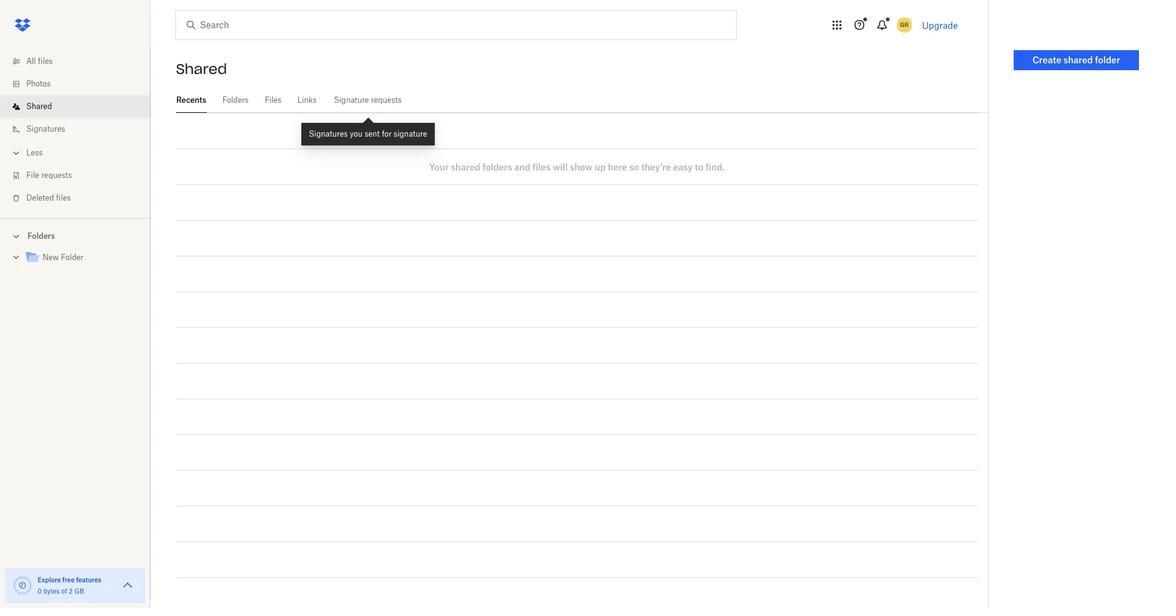 Task type: locate. For each thing, give the bounding box(es) containing it.
so
[[630, 161, 639, 172]]

explore free features 0 bytes of 2 gb
[[38, 576, 101, 595]]

1 vertical spatial requests
[[41, 170, 72, 180]]

requests inside file requests 'link'
[[41, 170, 72, 180]]

folders inside 'button'
[[28, 231, 55, 241]]

shared inside button
[[1064, 55, 1093, 65]]

0 horizontal spatial folders
[[28, 231, 55, 241]]

folder
[[1096, 55, 1121, 65]]

requests inside signature requests 'link'
[[371, 95, 402, 105]]

find.
[[706, 161, 725, 172]]

shared link
[[10, 95, 150, 118]]

folders
[[223, 95, 249, 105], [28, 231, 55, 241]]

2 vertical spatial files
[[56, 193, 71, 202]]

signature
[[334, 95, 369, 105]]

signatures up less
[[26, 124, 65, 134]]

0 horizontal spatial signatures
[[26, 124, 65, 134]]

up
[[595, 161, 606, 172]]

tab list
[[176, 88, 988, 113]]

shared up recents link at the top left of page
[[176, 60, 227, 78]]

1 horizontal spatial shared
[[176, 60, 227, 78]]

folders up 'new'
[[28, 231, 55, 241]]

0 horizontal spatial files
[[38, 56, 53, 66]]

signatures left you at the top
[[309, 129, 348, 139]]

files link
[[265, 88, 282, 111]]

folders inside tab list
[[223, 95, 249, 105]]

files inside "link"
[[38, 56, 53, 66]]

shared
[[1064, 55, 1093, 65], [451, 161, 481, 172]]

0 vertical spatial folders
[[223, 95, 249, 105]]

photos link
[[10, 73, 150, 95]]

easy
[[673, 161, 693, 172]]

files
[[38, 56, 53, 66], [533, 161, 551, 172], [56, 193, 71, 202]]

0 vertical spatial requests
[[371, 95, 402, 105]]

links
[[298, 95, 317, 105]]

0 vertical spatial files
[[38, 56, 53, 66]]

less image
[[10, 147, 23, 159]]

create shared folder button
[[1014, 50, 1140, 70]]

1 horizontal spatial shared
[[1064, 55, 1093, 65]]

dropbox image
[[10, 13, 35, 38]]

1 vertical spatial folders
[[28, 231, 55, 241]]

1 horizontal spatial signatures
[[309, 129, 348, 139]]

tab list containing recents
[[176, 88, 988, 113]]

signatures inside 'link'
[[26, 124, 65, 134]]

quota usage element
[[13, 575, 33, 595]]

recents link
[[176, 88, 207, 111]]

all files
[[26, 56, 53, 66]]

shared left folder
[[1064, 55, 1093, 65]]

shared list item
[[0, 95, 150, 118]]

files right the all
[[38, 56, 53, 66]]

requests
[[371, 95, 402, 105], [41, 170, 72, 180]]

folders left files
[[223, 95, 249, 105]]

deleted files link
[[10, 187, 150, 209]]

folders
[[483, 161, 512, 172]]

deleted
[[26, 193, 54, 202]]

folders link
[[222, 88, 250, 111]]

Search in folder "Dropbox" text field
[[200, 18, 711, 32]]

1 horizontal spatial folders
[[223, 95, 249, 105]]

bytes
[[44, 587, 60, 595]]

1 vertical spatial files
[[533, 161, 551, 172]]

signatures
[[26, 124, 65, 134], [309, 129, 348, 139]]

features
[[76, 576, 101, 584]]

files left will
[[533, 161, 551, 172]]

shared right your
[[451, 161, 481, 172]]

new
[[43, 253, 59, 262]]

0 horizontal spatial shared
[[26, 102, 52, 111]]

requests up for at top
[[371, 95, 402, 105]]

1 vertical spatial shared
[[451, 161, 481, 172]]

0 horizontal spatial shared
[[451, 161, 481, 172]]

files right deleted
[[56, 193, 71, 202]]

shared
[[176, 60, 227, 78], [26, 102, 52, 111]]

create
[[1033, 55, 1062, 65]]

list
[[0, 43, 150, 218]]

shared down photos
[[26, 102, 52, 111]]

here
[[608, 161, 627, 172]]

0 horizontal spatial requests
[[41, 170, 72, 180]]

shared for your
[[451, 161, 481, 172]]

upgrade link
[[922, 20, 958, 30]]

your shared folders and files will show up here so they're easy to find.
[[429, 161, 725, 172]]

requests for file requests
[[41, 170, 72, 180]]

to
[[695, 161, 704, 172]]

0 vertical spatial shared
[[176, 60, 227, 78]]

requests right file
[[41, 170, 72, 180]]

2
[[69, 587, 73, 595]]

0 vertical spatial shared
[[1064, 55, 1093, 65]]

1 vertical spatial shared
[[26, 102, 52, 111]]

new folder link
[[25, 249, 140, 266]]

1 horizontal spatial files
[[56, 193, 71, 202]]

1 horizontal spatial requests
[[371, 95, 402, 105]]

files for deleted files
[[56, 193, 71, 202]]



Task type: describe. For each thing, give the bounding box(es) containing it.
all
[[26, 56, 36, 66]]

file requests link
[[10, 164, 150, 187]]

files for all files
[[38, 56, 53, 66]]

2 horizontal spatial files
[[533, 161, 551, 172]]

all files link
[[10, 50, 150, 73]]

explore
[[38, 576, 61, 584]]

files
[[265, 95, 282, 105]]

signature
[[394, 129, 427, 139]]

sent
[[365, 129, 380, 139]]

signatures for signatures you sent for signature
[[309, 129, 348, 139]]

0
[[38, 587, 42, 595]]

they're
[[642, 161, 671, 172]]

your
[[429, 161, 449, 172]]

upgrade
[[922, 20, 958, 30]]

signatures you sent for signature
[[309, 129, 427, 139]]

signatures for signatures
[[26, 124, 65, 134]]

for
[[382, 129, 392, 139]]

new folder
[[43, 253, 83, 262]]

file requests
[[26, 170, 72, 180]]

photos
[[26, 79, 51, 88]]

signature requests
[[334, 95, 402, 105]]

gr
[[901, 21, 909, 29]]

show
[[570, 161, 593, 172]]

folder
[[61, 253, 83, 262]]

deleted files
[[26, 193, 71, 202]]

requests for signature requests
[[371, 95, 402, 105]]

signatures link
[[10, 118, 150, 140]]

shared inside 'list item'
[[26, 102, 52, 111]]

recents
[[176, 95, 206, 105]]

file
[[26, 170, 39, 180]]

will
[[553, 161, 568, 172]]

gr button
[[895, 15, 915, 35]]

free
[[62, 576, 75, 584]]

create shared folder
[[1033, 55, 1121, 65]]

links link
[[297, 88, 317, 111]]

gb
[[74, 587, 84, 595]]

shared for create
[[1064, 55, 1093, 65]]

less
[[26, 148, 43, 157]]

you
[[350, 129, 363, 139]]

of
[[61, 587, 67, 595]]

list containing all files
[[0, 43, 150, 218]]

folders button
[[0, 226, 150, 245]]

and
[[515, 161, 531, 172]]

signature requests link
[[332, 88, 404, 111]]



Task type: vqa. For each thing, say whether or not it's contained in the screenshot.
and
yes



